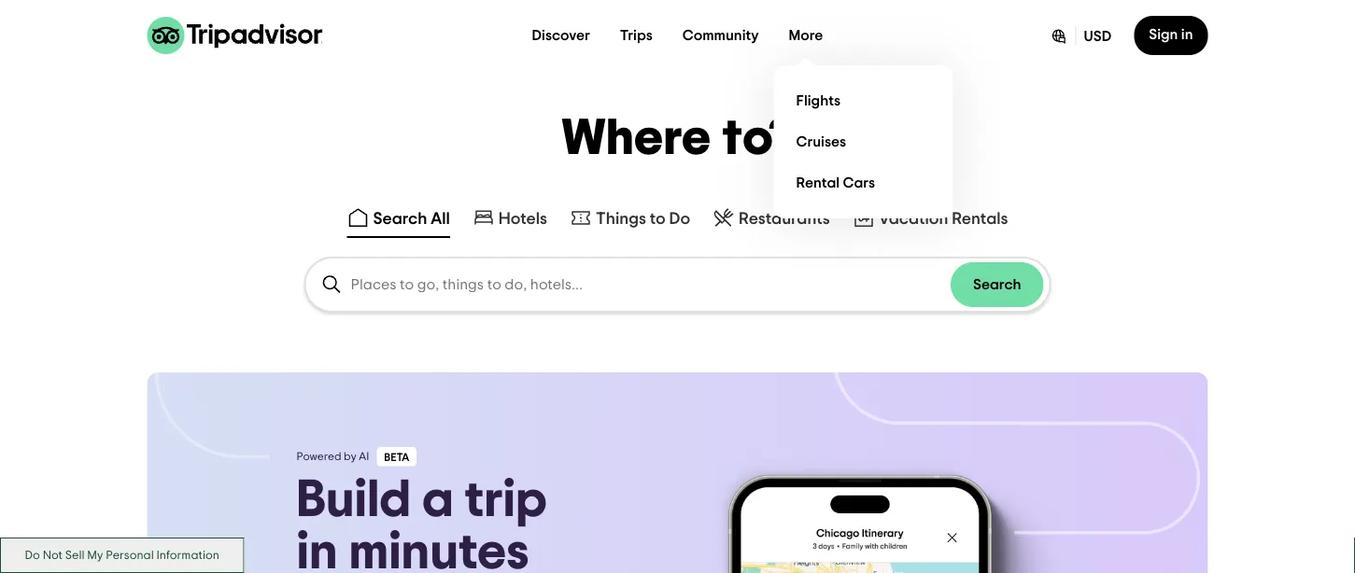 Task type: describe. For each thing, give the bounding box(es) containing it.
search button
[[951, 263, 1044, 308]]

vacation rentals
[[879, 210, 1009, 227]]

in inside build a trip in minutes
[[297, 527, 338, 574]]

personal
[[106, 550, 154, 562]]

flights link
[[789, 80, 939, 121]]

more button
[[774, 17, 839, 54]]

0 vertical spatial in
[[1182, 27, 1194, 42]]

do inside things to do link
[[670, 210, 691, 227]]

restaurants button
[[709, 203, 834, 238]]

things to do button
[[566, 203, 694, 238]]

do not sell my personal information
[[25, 550, 219, 562]]

vacation
[[879, 210, 949, 227]]

restaurants
[[739, 210, 831, 227]]

where
[[562, 114, 712, 164]]

vacation rentals button
[[849, 203, 1013, 238]]

minutes
[[349, 527, 530, 574]]

flights
[[797, 93, 841, 108]]

trips button
[[605, 17, 668, 54]]

beta
[[384, 453, 409, 464]]

sign in
[[1150, 27, 1194, 42]]

things to do link
[[570, 207, 691, 229]]

community
[[683, 28, 759, 43]]

vacation rentals link
[[853, 207, 1009, 229]]

sign
[[1150, 27, 1179, 42]]

build a trip in minutes
[[297, 474, 547, 574]]

information
[[157, 550, 219, 562]]

tripadvisor image
[[147, 17, 323, 54]]

restaurants link
[[713, 207, 831, 229]]

discover button
[[517, 17, 605, 54]]

usd
[[1085, 29, 1112, 44]]

build
[[297, 474, 411, 527]]

search for search
[[974, 278, 1022, 293]]

my
[[87, 550, 103, 562]]

search all button
[[343, 203, 454, 238]]

a
[[422, 474, 454, 527]]

things
[[596, 210, 647, 227]]

trips
[[620, 28, 653, 43]]



Task type: locate. For each thing, give the bounding box(es) containing it.
things to do
[[596, 210, 691, 227]]

1 vertical spatial in
[[297, 527, 338, 574]]

hotels button
[[469, 203, 551, 238]]

powered
[[297, 452, 342, 463]]

rental cars
[[797, 176, 876, 191]]

in
[[1182, 27, 1194, 42], [297, 527, 338, 574]]

powered by ai
[[297, 452, 369, 463]]

cars
[[843, 176, 876, 191]]

0 vertical spatial do
[[670, 210, 691, 227]]

do
[[670, 210, 691, 227], [25, 550, 40, 562]]

to?
[[723, 114, 794, 164]]

sign in link
[[1135, 16, 1209, 55]]

all
[[431, 210, 450, 227]]

cruises
[[797, 135, 847, 150]]

search search field containing search
[[306, 259, 1050, 311]]

do right to
[[670, 210, 691, 227]]

more
[[789, 28, 824, 43]]

search for search all
[[373, 210, 427, 227]]

search inside 'tab list'
[[373, 210, 427, 227]]

search
[[373, 210, 427, 227], [974, 278, 1022, 293]]

0 horizontal spatial do
[[25, 550, 40, 562]]

trip
[[465, 474, 547, 527]]

do inside do not sell my personal information 'button'
[[25, 550, 40, 562]]

search image
[[321, 274, 343, 296]]

community button
[[668, 17, 774, 54]]

sell
[[65, 550, 85, 562]]

tab list containing search all
[[0, 199, 1356, 242]]

usd button
[[1035, 16, 1127, 55]]

0 horizontal spatial in
[[297, 527, 338, 574]]

in right sign
[[1182, 27, 1194, 42]]

1 horizontal spatial in
[[1182, 27, 1194, 42]]

search left all
[[373, 210, 427, 227]]

rentals
[[952, 210, 1009, 227]]

tab list
[[0, 199, 1356, 242]]

menu
[[774, 65, 954, 219]]

to
[[650, 210, 666, 227]]

0 vertical spatial search
[[373, 210, 427, 227]]

hotels
[[499, 210, 548, 227]]

ai
[[359, 452, 369, 463]]

do not sell my personal information button
[[0, 538, 244, 574]]

1 vertical spatial do
[[25, 550, 40, 562]]

rental cars link
[[789, 163, 939, 204]]

where to?
[[562, 114, 794, 164]]

not
[[43, 550, 63, 562]]

search all
[[373, 210, 450, 227]]

cruises link
[[789, 121, 939, 163]]

0 horizontal spatial search
[[373, 210, 427, 227]]

search down rentals in the top of the page
[[974, 278, 1022, 293]]

discover
[[532, 28, 590, 43]]

menu containing flights
[[774, 65, 954, 219]]

by
[[344, 452, 357, 463]]

hotels link
[[473, 207, 548, 229]]

in down powered
[[297, 527, 338, 574]]

1 vertical spatial search
[[974, 278, 1022, 293]]

rental
[[797, 176, 840, 191]]

1 horizontal spatial search
[[974, 278, 1022, 293]]

do left 'not'
[[25, 550, 40, 562]]

1 horizontal spatial do
[[670, 210, 691, 227]]

Search search field
[[306, 259, 1050, 311], [351, 277, 951, 293]]



Task type: vqa. For each thing, say whether or not it's contained in the screenshot.
"business"
no



